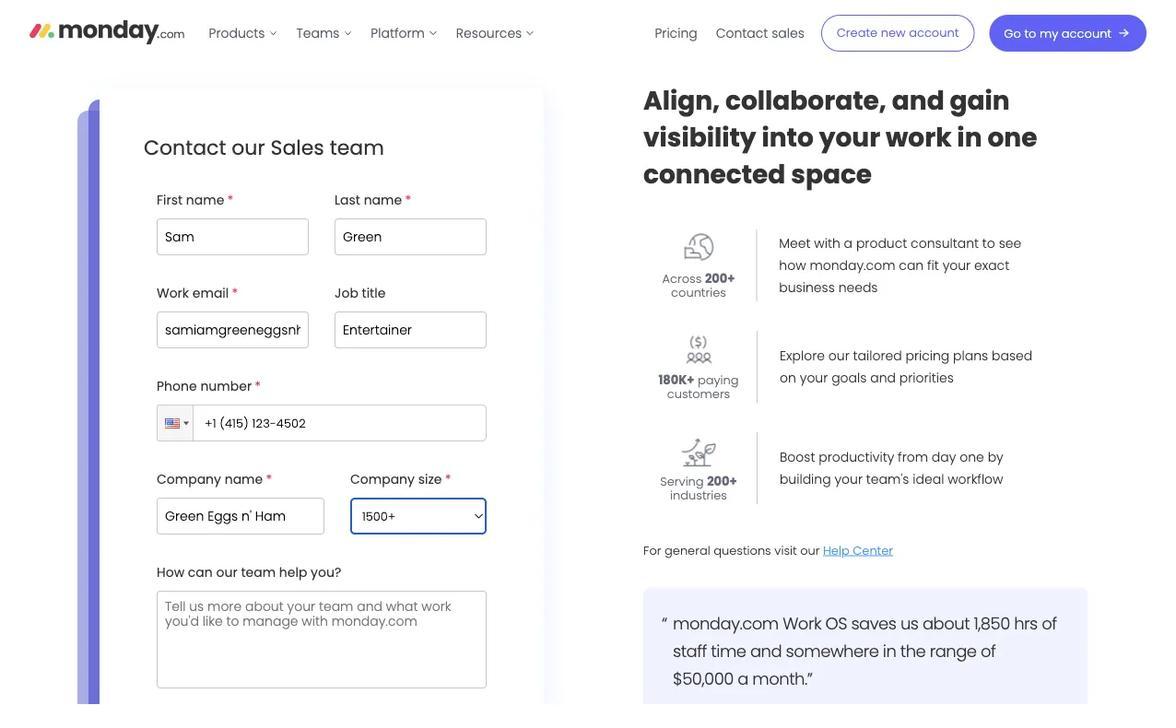 Task type: vqa. For each thing, say whether or not it's contained in the screenshot.
Company name text box at the left bottom
yes



Task type: describe. For each thing, give the bounding box(es) containing it.
paying
[[698, 372, 739, 389]]

one inside the align, collaborate, and gain visibility into your work in one connected space
[[988, 119, 1038, 156]]

saves
[[851, 612, 897, 635]]

create new account
[[837, 24, 959, 41]]

countries icon image
[[682, 231, 716, 265]]

0 horizontal spatial work
[[157, 284, 189, 302]]

meet
[[779, 234, 811, 252]]

First name text field
[[157, 219, 309, 255]]

first
[[157, 191, 183, 209]]

business
[[779, 279, 835, 297]]

Work email email field
[[157, 312, 309, 349]]

team's
[[867, 470, 910, 488]]

range
[[930, 640, 977, 663]]

monday.com inside " monday.com work os saves us about 1,850 hrs of staff time and somewhere in the range of $50,000 a month."
[[673, 612, 779, 635]]

How can our team help you? text field
[[157, 591, 487, 689]]

customers icon image
[[682, 333, 716, 367]]

last
[[335, 191, 360, 209]]

contact sales button
[[707, 18, 814, 48]]

how
[[779, 256, 806, 274]]

size
[[418, 471, 442, 489]]

with
[[815, 234, 841, 252]]

somewhere
[[786, 640, 879, 663]]

a inside meet with a product consultant to see how monday.com can fit your exact business needs
[[844, 234, 853, 252]]

first name
[[157, 191, 224, 209]]

my
[[1040, 25, 1059, 41]]

platform link
[[362, 18, 447, 48]]

industries
[[670, 487, 727, 504]]

pricing
[[906, 347, 950, 365]]

needs
[[839, 279, 878, 297]]

workflow
[[948, 470, 1004, 488]]

a inside " monday.com work os saves us about 1,850 hrs of staff time and somewhere in the range of $50,000 a month."
[[738, 667, 749, 691]]

your inside boost productivity from day one by building your team's ideal workflow
[[835, 470, 863, 488]]

200+ for boost productivity from day one by building your team's ideal workflow
[[707, 474, 737, 490]]

align,
[[644, 82, 720, 119]]

visibility
[[644, 119, 757, 156]]

and inside " monday.com work os saves us about 1,850 hrs of staff time and somewhere in the range of $50,000 a month."
[[751, 640, 782, 663]]

us
[[901, 612, 919, 635]]

job
[[335, 284, 359, 302]]

list containing pricing
[[646, 0, 814, 66]]

phone
[[157, 378, 197, 396]]

building
[[780, 470, 831, 488]]

exact
[[975, 256, 1010, 274]]

resources link
[[447, 18, 544, 48]]

last name
[[335, 191, 402, 209]]

and inside the align, collaborate, and gain visibility into your work in one connected space
[[892, 82, 945, 119]]

products
[[209, 24, 265, 42]]

meet with a product consultant to see how monday.com can fit your exact business needs
[[779, 234, 1022, 297]]

plans
[[954, 347, 989, 365]]

1 horizontal spatial account
[[1062, 25, 1112, 41]]

180k+
[[659, 372, 695, 389]]

from
[[898, 448, 929, 466]]

work
[[886, 119, 952, 156]]

Job title text field
[[335, 312, 487, 349]]

phone number
[[157, 378, 252, 396]]

for general questions visit our help center
[[644, 542, 894, 559]]

team for our
[[241, 564, 276, 582]]

staff
[[673, 640, 707, 663]]

see
[[999, 234, 1022, 252]]

contact our sales team
[[144, 133, 384, 161]]

explore our tailored pricing plans based on your goals and priorities
[[780, 347, 1033, 387]]

paying customers
[[667, 372, 739, 403]]

company name
[[157, 471, 263, 489]]

0 vertical spatial of
[[1042, 612, 1057, 635]]

1,850
[[974, 612, 1010, 635]]

teams link
[[287, 18, 362, 48]]

go to my account
[[1004, 25, 1112, 41]]

monday.com logo image
[[30, 12, 185, 51]]

pricing
[[655, 24, 698, 42]]

time
[[711, 640, 746, 663]]

in inside the align, collaborate, and gain visibility into your work in one connected space
[[957, 119, 983, 156]]

email
[[193, 284, 229, 302]]

based
[[992, 347, 1033, 365]]

serving
[[661, 474, 704, 490]]

contact for contact our sales team
[[144, 133, 226, 161]]

company for company size
[[350, 471, 415, 489]]

teams
[[296, 24, 340, 42]]

productivity
[[819, 448, 895, 466]]

customers
[[667, 386, 731, 403]]

visit
[[775, 542, 797, 559]]

center
[[853, 542, 894, 559]]

Company name text field
[[157, 498, 325, 535]]

our inside explore our tailored pricing plans based on your goals and priorities
[[829, 347, 850, 365]]

sales
[[772, 24, 805, 42]]

name for company name
[[225, 471, 263, 489]]

help center link
[[823, 542, 894, 559]]

new
[[881, 24, 906, 41]]

work inside " monday.com work os saves us about 1,850 hrs of staff time and somewhere in the range of $50,000 a month."
[[783, 612, 822, 635]]

your inside meet with a product consultant to see how monday.com can fit your exact business needs
[[943, 256, 971, 274]]

create new account button
[[821, 15, 975, 52]]

to inside meet with a product consultant to see how monday.com can fit your exact business needs
[[983, 234, 996, 252]]



Task type: locate. For each thing, give the bounding box(es) containing it.
monday.com inside meet with a product consultant to see how monday.com can fit your exact business needs
[[810, 256, 896, 274]]

0 horizontal spatial can
[[188, 564, 213, 582]]

account right my
[[1062, 25, 1112, 41]]

to inside button
[[1025, 25, 1037, 41]]

your down the explore
[[800, 369, 828, 387]]

account right new
[[909, 24, 959, 41]]

200+ inside serving 200+ industries
[[707, 474, 737, 490]]

go to my account button
[[990, 15, 1147, 52]]

about
[[923, 612, 970, 635]]

hrs
[[1015, 612, 1038, 635]]

your inside explore our tailored pricing plans based on your goals and priorities
[[800, 369, 828, 387]]

0 vertical spatial can
[[899, 256, 924, 274]]

2 company from the left
[[350, 471, 415, 489]]

can inside meet with a product consultant to see how monday.com can fit your exact business needs
[[899, 256, 924, 274]]

1 horizontal spatial work
[[783, 612, 822, 635]]

0 vertical spatial to
[[1025, 25, 1037, 41]]

connected
[[644, 156, 786, 192]]

0 horizontal spatial monday.com
[[673, 612, 779, 635]]

one inside boost productivity from day one by building your team's ideal workflow
[[960, 448, 985, 466]]

Last name text field
[[335, 219, 487, 255]]

go
[[1004, 25, 1022, 41]]

0 vertical spatial a
[[844, 234, 853, 252]]

contact left sales
[[716, 24, 768, 42]]

1 vertical spatial monday.com
[[673, 612, 779, 635]]

0 horizontal spatial account
[[909, 24, 959, 41]]

1 vertical spatial and
[[871, 369, 896, 387]]

0 horizontal spatial a
[[738, 667, 749, 691]]

ideal
[[913, 470, 945, 488]]

across 200+ countries
[[663, 271, 735, 301]]

0 horizontal spatial of
[[981, 640, 996, 663]]

0 vertical spatial 200+
[[705, 271, 735, 287]]

team for sales
[[330, 133, 384, 161]]

contact for contact sales
[[716, 24, 768, 42]]

fit
[[928, 256, 939, 274]]

1 vertical spatial team
[[241, 564, 276, 582]]

0 vertical spatial one
[[988, 119, 1038, 156]]

can left fit
[[899, 256, 924, 274]]

our left sales
[[232, 133, 265, 161]]

to right the go
[[1025, 25, 1037, 41]]

1 horizontal spatial a
[[844, 234, 853, 252]]

0 vertical spatial contact
[[716, 24, 768, 42]]

company size
[[350, 471, 442, 489]]

1 vertical spatial a
[[738, 667, 749, 691]]

" monday.com work os saves us about 1,850 hrs of staff time and somewhere in the range of $50,000 a month."
[[662, 612, 1057, 691]]

"
[[662, 612, 667, 635]]

1 horizontal spatial one
[[988, 119, 1038, 156]]

you?
[[311, 564, 341, 582]]

0 vertical spatial and
[[892, 82, 945, 119]]

1 horizontal spatial to
[[1025, 25, 1037, 41]]

can right how
[[188, 564, 213, 582]]

name up 'company name' text box
[[225, 471, 263, 489]]

job title
[[335, 284, 386, 302]]

work email
[[157, 284, 229, 302]]

team left help
[[241, 564, 276, 582]]

a down time on the bottom
[[738, 667, 749, 691]]

work left os
[[783, 612, 822, 635]]

monday.com
[[810, 256, 896, 274], [673, 612, 779, 635]]

list
[[200, 0, 544, 66], [646, 0, 814, 66]]

name for last name
[[364, 191, 402, 209]]

1 vertical spatial to
[[983, 234, 996, 252]]

in left the
[[883, 640, 897, 663]]

to
[[1025, 25, 1037, 41], [983, 234, 996, 252]]

title
[[362, 284, 386, 302]]

industries icon image
[[682, 434, 716, 468]]

os
[[826, 612, 847, 635]]

and up the work
[[892, 82, 945, 119]]

contact
[[716, 24, 768, 42], [144, 133, 226, 161]]

a
[[844, 234, 853, 252], [738, 667, 749, 691]]

company for company name
[[157, 471, 221, 489]]

explore
[[780, 347, 825, 365]]

0 horizontal spatial in
[[883, 640, 897, 663]]

account
[[909, 24, 959, 41], [1062, 25, 1112, 41]]

boost productivity from day one by building your team's ideal workflow
[[780, 448, 1004, 488]]

day
[[932, 448, 957, 466]]

for
[[644, 542, 662, 559]]

1 horizontal spatial can
[[899, 256, 924, 274]]

monday.com up the needs
[[810, 256, 896, 274]]

200+ inside across 200+ countries
[[705, 271, 735, 287]]

month."
[[753, 667, 813, 691]]

0 horizontal spatial team
[[241, 564, 276, 582]]

to left see
[[983, 234, 996, 252]]

company down united states: + 1 "image"
[[157, 471, 221, 489]]

consultant
[[911, 234, 979, 252]]

a right with
[[844, 234, 853, 252]]

1 horizontal spatial contact
[[716, 24, 768, 42]]

1 horizontal spatial list
[[646, 0, 814, 66]]

1 vertical spatial contact
[[144, 133, 226, 161]]

name right last
[[364, 191, 402, 209]]

0 horizontal spatial contact
[[144, 133, 226, 161]]

pricing link
[[646, 18, 707, 48]]

on
[[780, 369, 797, 387]]

our right visit
[[801, 542, 820, 559]]

1 horizontal spatial monday.com
[[810, 256, 896, 274]]

1 horizontal spatial in
[[957, 119, 983, 156]]

company left size at the bottom left of the page
[[350, 471, 415, 489]]

team
[[330, 133, 384, 161], [241, 564, 276, 582]]

can
[[899, 256, 924, 274], [188, 564, 213, 582]]

of right the hrs
[[1042, 612, 1057, 635]]

collaborate,
[[726, 82, 887, 119]]

and down the tailored
[[871, 369, 896, 387]]

how can our team help you?
[[157, 564, 341, 582]]

1 vertical spatial in
[[883, 640, 897, 663]]

your down productivity
[[835, 470, 863, 488]]

platform
[[371, 24, 425, 42]]

1 vertical spatial one
[[960, 448, 985, 466]]

1 vertical spatial 200+
[[707, 474, 737, 490]]

our up goals
[[829, 347, 850, 365]]

help
[[823, 542, 850, 559]]

our right how
[[216, 564, 238, 582]]

list containing products
[[200, 0, 544, 66]]

and inside explore our tailored pricing plans based on your goals and priorities
[[871, 369, 896, 387]]

0 horizontal spatial to
[[983, 234, 996, 252]]

200+ down countries icon
[[705, 271, 735, 287]]

contact inside button
[[716, 24, 768, 42]]

1 list from the left
[[200, 0, 544, 66]]

0 horizontal spatial company
[[157, 471, 221, 489]]

1 horizontal spatial team
[[330, 133, 384, 161]]

name right first
[[186, 191, 224, 209]]

contact sales
[[716, 24, 805, 42]]

priorities
[[900, 369, 954, 387]]

your right fit
[[943, 256, 971, 274]]

200+ for meet with a product consultant to see how monday.com can fit your exact business needs
[[705, 271, 735, 287]]

tailored
[[853, 347, 902, 365]]

0 vertical spatial monday.com
[[810, 256, 896, 274]]

boost
[[780, 448, 816, 466]]

serving 200+ industries
[[661, 474, 737, 504]]

general
[[665, 542, 711, 559]]

0 vertical spatial in
[[957, 119, 983, 156]]

1 horizontal spatial company
[[350, 471, 415, 489]]

0 horizontal spatial one
[[960, 448, 985, 466]]

1 (702) 123-4567 telephone field
[[189, 405, 487, 442]]

questions
[[714, 542, 772, 559]]

0 vertical spatial team
[[330, 133, 384, 161]]

in inside " monday.com work os saves us about 1,850 hrs of staff time and somewhere in the range of $50,000 a month."
[[883, 640, 897, 663]]

space
[[791, 156, 872, 192]]

product
[[857, 234, 908, 252]]

help
[[279, 564, 307, 582]]

1 vertical spatial work
[[783, 612, 822, 635]]

0 horizontal spatial list
[[200, 0, 544, 66]]

0 vertical spatial work
[[157, 284, 189, 302]]

2 vertical spatial and
[[751, 640, 782, 663]]

1 horizontal spatial of
[[1042, 612, 1057, 635]]

2 list from the left
[[646, 0, 814, 66]]

1 company from the left
[[157, 471, 221, 489]]

main element
[[200, 0, 1147, 66]]

in down gain
[[957, 119, 983, 156]]

and up month."
[[751, 640, 782, 663]]

team up last
[[330, 133, 384, 161]]

your inside the align, collaborate, and gain visibility into your work in one connected space
[[820, 119, 881, 156]]

one down gain
[[988, 119, 1038, 156]]

sales
[[271, 133, 324, 161]]

of
[[1042, 612, 1057, 635], [981, 640, 996, 663]]

across
[[663, 271, 702, 287]]

our
[[232, 133, 265, 161], [829, 347, 850, 365], [801, 542, 820, 559], [216, 564, 238, 582]]

create
[[837, 24, 878, 41]]

work
[[157, 284, 189, 302], [783, 612, 822, 635]]

number
[[200, 378, 252, 396]]

how
[[157, 564, 185, 582]]

one up workflow
[[960, 448, 985, 466]]

and
[[892, 82, 945, 119], [871, 369, 896, 387], [751, 640, 782, 663]]

1 vertical spatial of
[[981, 640, 996, 663]]

products link
[[200, 18, 287, 48]]

$50,000
[[673, 667, 734, 691]]

your up space
[[820, 119, 881, 156]]

contact up first name
[[144, 133, 226, 161]]

united states: + 1 image
[[184, 422, 189, 426]]

by
[[988, 448, 1004, 466]]

align, collaborate, and gain visibility into your work in one connected space
[[644, 82, 1038, 192]]

gain
[[950, 82, 1010, 119]]

name for first name
[[186, 191, 224, 209]]

200+ down industries icon
[[707, 474, 737, 490]]

200+
[[705, 271, 735, 287], [707, 474, 737, 490]]

the
[[901, 640, 926, 663]]

1 vertical spatial can
[[188, 564, 213, 582]]

of down 1,850
[[981, 640, 996, 663]]

resources
[[456, 24, 522, 42]]

your
[[820, 119, 881, 156], [943, 256, 971, 274], [800, 369, 828, 387], [835, 470, 863, 488]]

work left "email"
[[157, 284, 189, 302]]

goals
[[832, 369, 867, 387]]

monday.com up time on the bottom
[[673, 612, 779, 635]]



